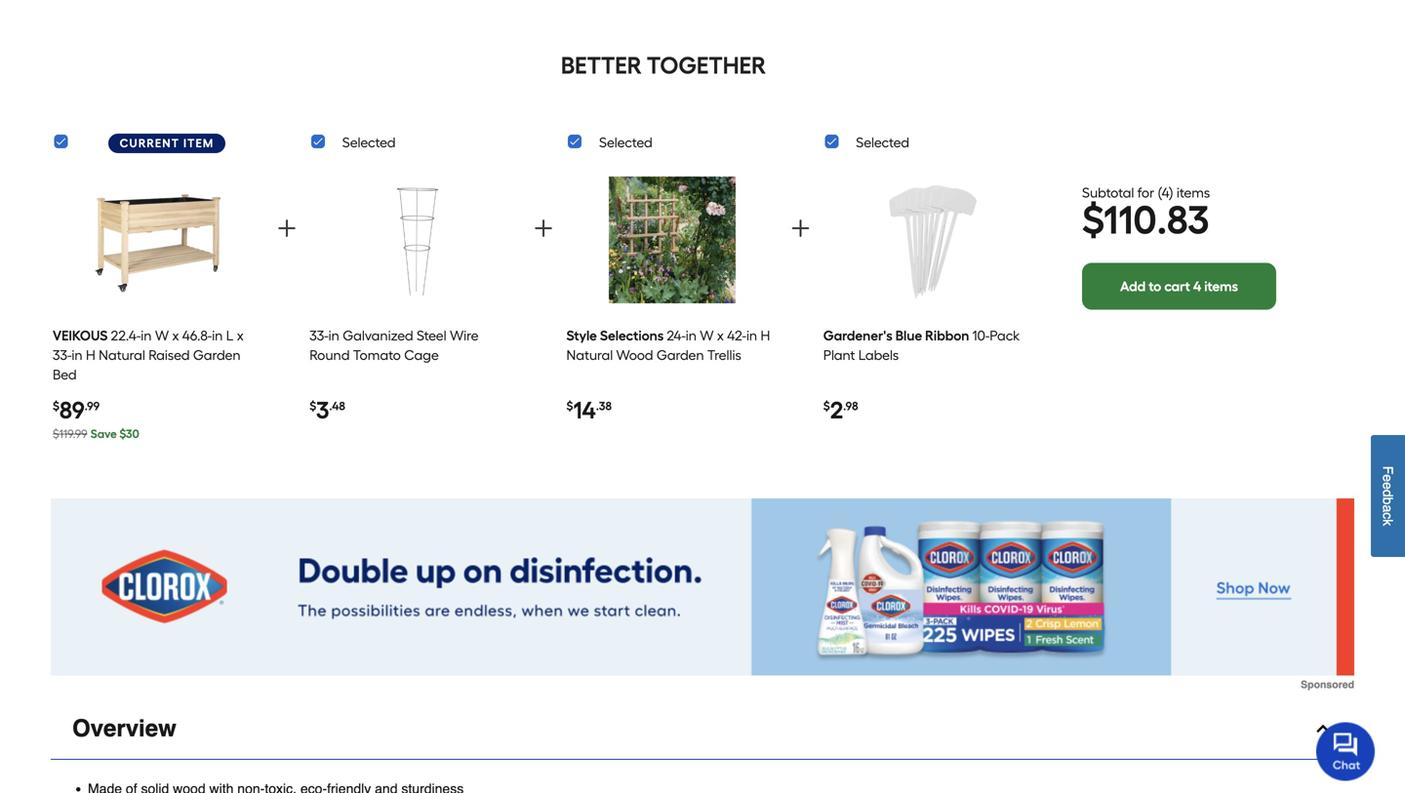 Task type: describe. For each thing, give the bounding box(es) containing it.
pack
[[990, 327, 1020, 344]]

$ for 3
[[310, 399, 316, 413]]

x for x
[[172, 327, 179, 344]]

f e e d b a c k button
[[1371, 435, 1405, 557]]

22.4-
[[111, 327, 141, 344]]

better together
[[561, 51, 766, 79]]

trellis
[[707, 347, 741, 363]]

$ inside subtotal for ( 4 ) items $ 110 .83
[[1082, 197, 1104, 244]]

in down veikous
[[72, 347, 83, 363]]

style selections
[[566, 327, 664, 344]]

$119.99 save $ 30
[[53, 427, 139, 441]]

33- inside 22.4-in w x 46.8-in l x 33-in h natural raised garden bed
[[53, 347, 72, 363]]

.48
[[329, 399, 345, 413]]

$ for 89
[[53, 399, 60, 413]]

b
[[1380, 497, 1396, 505]]

add to cart 4 items
[[1120, 278, 1238, 295]]

better together heading
[[51, 50, 1276, 81]]

add
[[1120, 278, 1146, 295]]

round
[[310, 347, 350, 363]]

undefined 33-in galvanized steel wire round tomato cage image
[[352, 169, 479, 311]]

cart
[[1164, 278, 1190, 295]]

wire
[[450, 327, 479, 344]]

wood
[[616, 347, 653, 363]]

22.4-in w x 46.8-in l x 33-in h natural raised garden bed
[[53, 327, 244, 383]]

chat invite button image
[[1316, 722, 1376, 781]]

3
[[316, 396, 329, 424]]

plus image for 24-in w x 42-in h natural wood garden trellis
[[789, 217, 812, 240]]

46.8-
[[182, 327, 212, 344]]

14
[[573, 396, 596, 424]]

selections
[[600, 327, 664, 344]]

.83
[[1157, 197, 1209, 244]]

natural inside 24-in w x 42-in h natural wood garden trellis
[[566, 347, 613, 363]]

.99
[[85, 399, 100, 413]]

h inside 24-in w x 42-in h natural wood garden trellis
[[761, 327, 770, 344]]

4 for subtotal for ( 4 ) items $ 110 .83
[[1162, 184, 1169, 201]]

$ 89 .99
[[53, 396, 100, 424]]

33- inside 33-in galvanized steel wire round tomato cage
[[310, 327, 329, 344]]

style selections 24-in w x 42-in h natural wood garden trellis image
[[609, 169, 735, 311]]

item
[[183, 136, 214, 150]]

gardener's
[[823, 327, 893, 344]]

2 e from the top
[[1380, 482, 1396, 490]]

advertisement region
[[51, 498, 1354, 691]]

selected for 2
[[856, 134, 909, 151]]

w for 42-
[[700, 327, 714, 344]]

42-
[[727, 327, 746, 344]]

89 list item
[[53, 162, 264, 452]]

bed
[[53, 366, 77, 383]]

subtotal for ( 4 ) items $ 110 .83
[[1082, 184, 1210, 244]]

3 list item
[[310, 162, 521, 452]]

$ right save
[[119, 427, 126, 441]]

to
[[1149, 278, 1161, 295]]

89
[[60, 396, 85, 424]]

items inside subtotal for ( 4 ) items $ 110 .83
[[1177, 184, 1210, 201]]

garden inside 24-in w x 42-in h natural wood garden trellis
[[657, 347, 704, 363]]

30
[[126, 427, 139, 441]]

f
[[1380, 466, 1396, 474]]

style
[[566, 327, 597, 344]]

plus image
[[532, 217, 555, 240]]

k
[[1380, 519, 1396, 526]]

10-pack plant labels
[[823, 327, 1020, 363]]

plant
[[823, 347, 855, 363]]

selected for 3
[[342, 134, 396, 151]]

selected for 14
[[599, 134, 653, 151]]

(
[[1158, 184, 1162, 201]]

$ 14 .38
[[566, 396, 612, 424]]



Task type: vqa. For each thing, say whether or not it's contained in the screenshot.
$ 89 .99
yes



Task type: locate. For each thing, give the bounding box(es) containing it.
w up trellis
[[700, 327, 714, 344]]

h inside 22.4-in w x 46.8-in l x 33-in h natural raised garden bed
[[86, 347, 95, 363]]

2 horizontal spatial x
[[717, 327, 724, 344]]

for
[[1137, 184, 1154, 201]]

$ left .98
[[823, 399, 830, 413]]

ribbon
[[925, 327, 969, 344]]

1 plus image from the left
[[275, 217, 299, 240]]

1 vertical spatial items
[[1204, 278, 1238, 295]]

in
[[141, 327, 152, 344], [212, 327, 223, 344], [329, 327, 339, 344], [686, 327, 697, 344], [746, 327, 757, 344], [72, 347, 83, 363]]

gardener's blue ribbon 10-pack plant labels image
[[866, 169, 992, 311]]

)
[[1169, 184, 1173, 201]]

0 horizontal spatial natural
[[99, 347, 145, 363]]

in left 42-
[[686, 327, 697, 344]]

110
[[1104, 197, 1157, 244]]

a
[[1380, 505, 1396, 512]]

1 horizontal spatial x
[[237, 327, 244, 344]]

1 vertical spatial h
[[86, 347, 95, 363]]

2 natural from the left
[[566, 347, 613, 363]]

.38
[[596, 399, 612, 413]]

2 garden from the left
[[657, 347, 704, 363]]

2
[[830, 396, 843, 424]]

3 x from the left
[[717, 327, 724, 344]]

0 horizontal spatial selected
[[342, 134, 396, 151]]

in up round
[[329, 327, 339, 344]]

tomato
[[353, 347, 401, 363]]

current
[[120, 136, 180, 150]]

$ 2 .98
[[823, 396, 858, 424]]

veikous
[[53, 327, 108, 344]]

1 horizontal spatial plus image
[[789, 217, 812, 240]]

0 horizontal spatial 33-
[[53, 347, 72, 363]]

natural
[[99, 347, 145, 363], [566, 347, 613, 363]]

garden inside 22.4-in w x 46.8-in l x 33-in h natural raised garden bed
[[193, 347, 241, 363]]

33- up bed
[[53, 347, 72, 363]]

$ left for
[[1082, 197, 1104, 244]]

items right )
[[1177, 184, 1210, 201]]

items inside add to cart 4 items link
[[1204, 278, 1238, 295]]

0 vertical spatial h
[[761, 327, 770, 344]]

labels
[[858, 347, 899, 363]]

$ 3 .48
[[310, 396, 345, 424]]

items right cart
[[1204, 278, 1238, 295]]

garden down l
[[193, 347, 241, 363]]

1 horizontal spatial 33-
[[310, 327, 329, 344]]

in up raised
[[141, 327, 152, 344]]

steel
[[417, 327, 447, 344]]

w inside 22.4-in w x 46.8-in l x 33-in h natural raised garden bed
[[155, 327, 169, 344]]

14 list item
[[566, 162, 778, 452]]

1 w from the left
[[155, 327, 169, 344]]

better
[[561, 51, 642, 79]]

gardener's blue ribbon
[[823, 327, 969, 344]]

e up d
[[1380, 474, 1396, 482]]

f e e d b a c k
[[1380, 466, 1396, 526]]

w up raised
[[155, 327, 169, 344]]

2 selected from the left
[[599, 134, 653, 151]]

selected
[[342, 134, 396, 151], [599, 134, 653, 151], [856, 134, 909, 151]]

33-in galvanized steel wire round tomato cage link
[[310, 327, 479, 363]]

0 horizontal spatial 4
[[1162, 184, 1169, 201]]

overview button
[[51, 698, 1354, 760]]

10-
[[972, 327, 990, 344]]

$ inside $ 2 .98
[[823, 399, 830, 413]]

w inside 24-in w x 42-in h natural wood garden trellis
[[700, 327, 714, 344]]

1 garden from the left
[[193, 347, 241, 363]]

33- up round
[[310, 327, 329, 344]]

4 inside subtotal for ( 4 ) items $ 110 .83
[[1162, 184, 1169, 201]]

0 horizontal spatial w
[[155, 327, 169, 344]]

$ left .48
[[310, 399, 316, 413]]

galvanized
[[343, 327, 413, 344]]

h
[[761, 327, 770, 344], [86, 347, 95, 363]]

1 horizontal spatial h
[[761, 327, 770, 344]]

1 horizontal spatial 4
[[1193, 278, 1201, 295]]

.98
[[843, 399, 858, 413]]

4 right for
[[1162, 184, 1169, 201]]

1 x from the left
[[172, 327, 179, 344]]

in inside 33-in galvanized steel wire round tomato cage
[[329, 327, 339, 344]]

w
[[155, 327, 169, 344], [700, 327, 714, 344]]

$ inside the $ 3 .48
[[310, 399, 316, 413]]

chevron up image
[[1313, 719, 1333, 738]]

$ up $119.99
[[53, 399, 60, 413]]

0 vertical spatial 4
[[1162, 184, 1169, 201]]

cage
[[404, 347, 439, 363]]

d
[[1380, 490, 1396, 497]]

$ left .38
[[566, 399, 573, 413]]

plus image
[[275, 217, 299, 240], [789, 217, 812, 240]]

current item
[[120, 136, 214, 150]]

x right l
[[237, 327, 244, 344]]

subtotal
[[1082, 184, 1134, 201]]

2 w from the left
[[700, 327, 714, 344]]

3 selected from the left
[[856, 134, 909, 151]]

h right 42-
[[761, 327, 770, 344]]

veikous 22.4-in w x 46.8-in l x 33-in h natural raised garden bed image
[[95, 169, 222, 311]]

33-in galvanized steel wire round tomato cage
[[310, 327, 479, 363]]

c
[[1380, 512, 1396, 519]]

1 horizontal spatial selected
[[599, 134, 653, 151]]

0 horizontal spatial x
[[172, 327, 179, 344]]

$ inside $ 89 .99
[[53, 399, 60, 413]]

h down veikous
[[86, 347, 95, 363]]

24-in w x 42-in h natural wood garden trellis
[[566, 327, 770, 363]]

$119.99
[[53, 427, 87, 441]]

overview
[[72, 715, 176, 742]]

x up raised
[[172, 327, 179, 344]]

add to cart 4 items link
[[1082, 263, 1276, 310]]

natural down style
[[566, 347, 613, 363]]

1 horizontal spatial natural
[[566, 347, 613, 363]]

4 right cart
[[1193, 278, 1201, 295]]

2 horizontal spatial selected
[[856, 134, 909, 151]]

$ inside $ 14 .38
[[566, 399, 573, 413]]

x for natural
[[717, 327, 724, 344]]

$ for 2
[[823, 399, 830, 413]]

1 vertical spatial 33-
[[53, 347, 72, 363]]

in right 24-
[[746, 327, 757, 344]]

1 vertical spatial 4
[[1193, 278, 1201, 295]]

1 e from the top
[[1380, 474, 1396, 482]]

1 horizontal spatial garden
[[657, 347, 704, 363]]

e
[[1380, 474, 1396, 482], [1380, 482, 1396, 490]]

raised
[[149, 347, 190, 363]]

0 horizontal spatial garden
[[193, 347, 241, 363]]

together
[[647, 51, 766, 79]]

x inside 24-in w x 42-in h natural wood garden trellis
[[717, 327, 724, 344]]

0 vertical spatial 33-
[[310, 327, 329, 344]]

1 natural from the left
[[99, 347, 145, 363]]

0 vertical spatial items
[[1177, 184, 1210, 201]]

33-
[[310, 327, 329, 344], [53, 347, 72, 363]]

24-
[[667, 327, 686, 344]]

x left 42-
[[717, 327, 724, 344]]

2 x from the left
[[237, 327, 244, 344]]

2 list item
[[823, 162, 1035, 452]]

natural down 22.4-
[[99, 347, 145, 363]]

natural inside 22.4-in w x 46.8-in l x 33-in h natural raised garden bed
[[99, 347, 145, 363]]

x
[[172, 327, 179, 344], [237, 327, 244, 344], [717, 327, 724, 344]]

$
[[1082, 197, 1104, 244], [53, 399, 60, 413], [310, 399, 316, 413], [566, 399, 573, 413], [823, 399, 830, 413], [119, 427, 126, 441]]

1 selected from the left
[[342, 134, 396, 151]]

0 horizontal spatial h
[[86, 347, 95, 363]]

$ for 14
[[566, 399, 573, 413]]

in left l
[[212, 327, 223, 344]]

blue
[[896, 327, 922, 344]]

0 horizontal spatial plus image
[[275, 217, 299, 240]]

4 for add to cart 4 items
[[1193, 278, 1201, 295]]

garden down 24-
[[657, 347, 704, 363]]

1 horizontal spatial w
[[700, 327, 714, 344]]

items
[[1177, 184, 1210, 201], [1204, 278, 1238, 295]]

e up b
[[1380, 482, 1396, 490]]

garden
[[193, 347, 241, 363], [657, 347, 704, 363]]

4
[[1162, 184, 1169, 201], [1193, 278, 1201, 295]]

plus image for 22.4-in w x 46.8-in l x 33-in h natural raised garden bed
[[275, 217, 299, 240]]

save
[[90, 427, 117, 441]]

2 plus image from the left
[[789, 217, 812, 240]]

l
[[226, 327, 234, 344]]

w for 46.8-
[[155, 327, 169, 344]]



